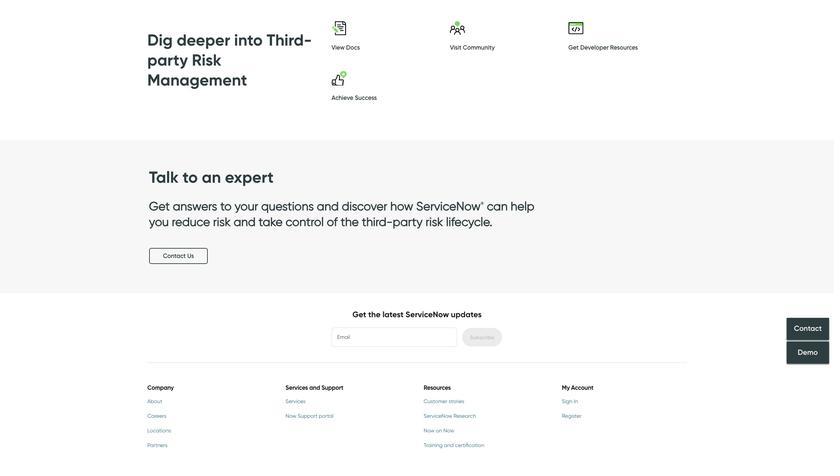 Task type: vqa. For each thing, say whether or not it's contained in the screenshot.
ARC icon
no



Task type: locate. For each thing, give the bounding box(es) containing it.
partners
[[147, 443, 168, 449]]

1 horizontal spatial to
[[220, 199, 232, 213]]

my account
[[562, 384, 594, 392]]

1 vertical spatial support
[[298, 413, 318, 420]]

0 vertical spatial the
[[341, 214, 359, 229]]

to
[[183, 167, 198, 187], [220, 199, 232, 213]]

product documentation icon image
[[332, 20, 347, 35]]

1 horizontal spatial the
[[368, 310, 381, 320]]

1 horizontal spatial get
[[353, 310, 366, 320]]

stories
[[449, 399, 464, 405]]

now for now on now
[[424, 428, 435, 434]]

now for now support portal
[[286, 413, 297, 420]]

contact up the "demo"
[[794, 324, 822, 333]]

0 horizontal spatial party
[[147, 50, 188, 70]]

0 horizontal spatial get
[[149, 199, 170, 213]]

support
[[322, 384, 344, 392], [298, 413, 318, 420]]

®
[[481, 201, 484, 206]]

sign in
[[562, 399, 578, 405]]

1 horizontal spatial risk
[[426, 214, 443, 229]]

locations
[[147, 428, 171, 434]]

and inside can help you reduce risk and take control of the third-party risk lifecycle.
[[234, 214, 256, 229]]

now on now
[[424, 428, 455, 434]]

servicenow
[[417, 199, 481, 213], [406, 310, 449, 320], [424, 413, 453, 420]]

1 horizontal spatial resources
[[611, 44, 638, 51]]

resources up 'customer'
[[424, 384, 451, 392]]

1 horizontal spatial party
[[393, 214, 423, 229]]

risk
[[213, 214, 231, 229], [426, 214, 443, 229]]

services link
[[286, 398, 408, 406]]

latest
[[383, 310, 404, 320]]

dig
[[147, 30, 173, 50]]

0 horizontal spatial now
[[286, 413, 297, 420]]

deeper
[[177, 30, 230, 50]]

0 horizontal spatial to
[[183, 167, 198, 187]]

0 vertical spatial contact
[[163, 253, 186, 260]]

the inside can help you reduce risk and take control of the third-party risk lifecycle.
[[341, 214, 359, 229]]

1 services from the top
[[286, 384, 308, 392]]

now support portal
[[286, 413, 334, 420]]

0 vertical spatial get
[[569, 44, 579, 51]]

0 vertical spatial servicenow
[[417, 199, 481, 213]]

resources
[[611, 44, 638, 51], [424, 384, 451, 392]]

developer  icon image
[[569, 20, 584, 35]]

view
[[332, 44, 345, 51]]

0 vertical spatial services
[[286, 384, 308, 392]]

success
[[355, 94, 377, 102]]

can help you reduce risk and take control of the third-party risk lifecycle.
[[149, 199, 535, 229]]

0 horizontal spatial risk
[[213, 214, 231, 229]]

updates
[[451, 310, 482, 320]]

get
[[569, 44, 579, 51], [149, 199, 170, 213], [353, 310, 366, 320]]

community icon image
[[450, 20, 465, 35]]

servicenow research
[[424, 413, 476, 420]]

1 vertical spatial get
[[149, 199, 170, 213]]

the right 'of' on the left of page
[[341, 214, 359, 229]]

achieve
[[332, 94, 354, 102]]

contact us
[[163, 253, 194, 260]]

contact inside 'link'
[[163, 253, 186, 260]]

0 vertical spatial party
[[147, 50, 188, 70]]

and
[[317, 199, 339, 213], [234, 214, 256, 229], [310, 384, 320, 392], [444, 443, 454, 449]]

1 vertical spatial resources
[[424, 384, 451, 392]]

2 services from the top
[[286, 399, 306, 405]]

the left latest
[[368, 310, 381, 320]]

on
[[436, 428, 442, 434]]

visit community
[[450, 44, 495, 51]]

1 horizontal spatial support
[[322, 384, 344, 392]]

and up the now support portal
[[310, 384, 320, 392]]

portal
[[319, 413, 334, 420]]

1 vertical spatial contact
[[794, 324, 822, 333]]

and down the your
[[234, 214, 256, 229]]

account
[[571, 384, 594, 392]]

contact link
[[787, 318, 830, 340]]

us
[[187, 253, 194, 260]]

your
[[235, 199, 258, 213]]

contact left us
[[163, 253, 186, 260]]

visit
[[450, 44, 462, 51]]

locations link
[[147, 427, 270, 435]]

1 horizontal spatial now
[[424, 428, 435, 434]]

resources right "developer"
[[611, 44, 638, 51]]

1 vertical spatial services
[[286, 399, 306, 405]]

into
[[234, 30, 263, 50]]

control
[[286, 214, 324, 229]]

support left portal
[[298, 413, 318, 420]]

to left an
[[183, 167, 198, 187]]

training
[[424, 443, 443, 449]]

services
[[286, 384, 308, 392], [286, 399, 306, 405]]

1 risk from the left
[[213, 214, 231, 229]]

about
[[147, 399, 162, 405]]

1 vertical spatial party
[[393, 214, 423, 229]]

party
[[147, 50, 188, 70], [393, 214, 423, 229]]

certification
[[455, 443, 485, 449]]

1 horizontal spatial contact
[[794, 324, 822, 333]]

1 vertical spatial the
[[368, 310, 381, 320]]

0 vertical spatial resources
[[611, 44, 638, 51]]

customer success icon image
[[332, 71, 347, 86]]

0 vertical spatial support
[[322, 384, 344, 392]]

the
[[341, 214, 359, 229], [368, 310, 381, 320]]

Email text field
[[332, 328, 457, 347]]

help
[[511, 199, 535, 213]]

2 horizontal spatial get
[[569, 44, 579, 51]]

to left the your
[[220, 199, 232, 213]]

contact for contact us
[[163, 253, 186, 260]]

and right training
[[444, 443, 454, 449]]

visit community link
[[450, 20, 569, 55]]

services for services
[[286, 399, 306, 405]]

0 horizontal spatial the
[[341, 214, 359, 229]]

customer
[[424, 399, 448, 405]]

2 vertical spatial get
[[353, 310, 366, 320]]

register
[[562, 413, 582, 420]]

now
[[286, 413, 297, 420], [424, 428, 435, 434], [444, 428, 455, 434]]

support up services link
[[322, 384, 344, 392]]

demo link
[[787, 342, 830, 364]]

contact
[[163, 253, 186, 260], [794, 324, 822, 333]]

0 horizontal spatial contact
[[163, 253, 186, 260]]

1 vertical spatial to
[[220, 199, 232, 213]]

0 vertical spatial to
[[183, 167, 198, 187]]

1 vertical spatial servicenow
[[406, 310, 449, 320]]

servicenow research link
[[424, 413, 546, 421]]



Task type: describe. For each thing, give the bounding box(es) containing it.
partners link
[[147, 442, 270, 450]]

sign in link
[[562, 398, 684, 406]]

docs
[[346, 44, 360, 51]]

how
[[391, 199, 414, 213]]

and inside 'link'
[[444, 443, 454, 449]]

of
[[327, 214, 338, 229]]

you
[[149, 214, 169, 229]]

talk to an expert
[[149, 167, 274, 187]]

an
[[202, 167, 221, 187]]

careers link
[[147, 413, 270, 421]]

subscribe
[[470, 334, 495, 341]]

achieve success link
[[332, 71, 450, 105]]

services for services and support
[[286, 384, 308, 392]]

research
[[454, 413, 476, 420]]

company
[[147, 384, 174, 392]]

register link
[[562, 413, 684, 421]]

in
[[574, 399, 578, 405]]

2 horizontal spatial now
[[444, 428, 455, 434]]

get for the
[[353, 310, 366, 320]]

get the latest servicenow updates
[[353, 310, 482, 320]]

demo
[[798, 348, 818, 357]]

developer
[[581, 44, 609, 51]]

questions
[[261, 199, 314, 213]]

2 vertical spatial servicenow
[[424, 413, 453, 420]]

contact for contact
[[794, 324, 822, 333]]

third-
[[267, 30, 312, 50]]

view docs link
[[332, 20, 450, 55]]

subscribe button
[[462, 328, 503, 347]]

reduce
[[172, 214, 210, 229]]

services and support
[[286, 384, 344, 392]]

0 horizontal spatial support
[[298, 413, 318, 420]]

get for developer
[[569, 44, 579, 51]]

talk
[[149, 167, 179, 187]]

expert
[[225, 167, 274, 187]]

my
[[562, 384, 570, 392]]

management
[[147, 70, 247, 90]]

party inside can help you reduce risk and take control of the third-party risk lifecycle.
[[393, 214, 423, 229]]

get developer resources
[[569, 44, 638, 51]]

now support portal link
[[286, 413, 408, 421]]

training and certification link
[[424, 442, 546, 450]]

2 risk from the left
[[426, 214, 443, 229]]

training and certification
[[424, 443, 485, 449]]

careers
[[147, 413, 166, 420]]

third-
[[362, 214, 393, 229]]

get for answers
[[149, 199, 170, 213]]

party inside 'dig deeper into third- party risk management'
[[147, 50, 188, 70]]

answers
[[173, 199, 217, 213]]

0 horizontal spatial resources
[[424, 384, 451, 392]]

get answers to your questions and discover how servicenow ®
[[149, 199, 484, 213]]

about link
[[147, 398, 270, 406]]

sign
[[562, 399, 573, 405]]

get developer resources link
[[569, 20, 687, 55]]

dig deeper into third- party risk management
[[147, 30, 312, 90]]

customer stories
[[424, 399, 464, 405]]

risk
[[192, 50, 221, 70]]

discover
[[342, 199, 388, 213]]

lifecycle.
[[446, 214, 493, 229]]

and up 'of' on the left of page
[[317, 199, 339, 213]]

contact us link
[[149, 248, 208, 264]]

achieve success
[[332, 94, 377, 102]]

view docs
[[332, 44, 360, 51]]

now on now link
[[424, 427, 546, 435]]

customer stories link
[[424, 398, 546, 406]]

community
[[463, 44, 495, 51]]

can
[[487, 199, 508, 213]]

take
[[259, 214, 283, 229]]



